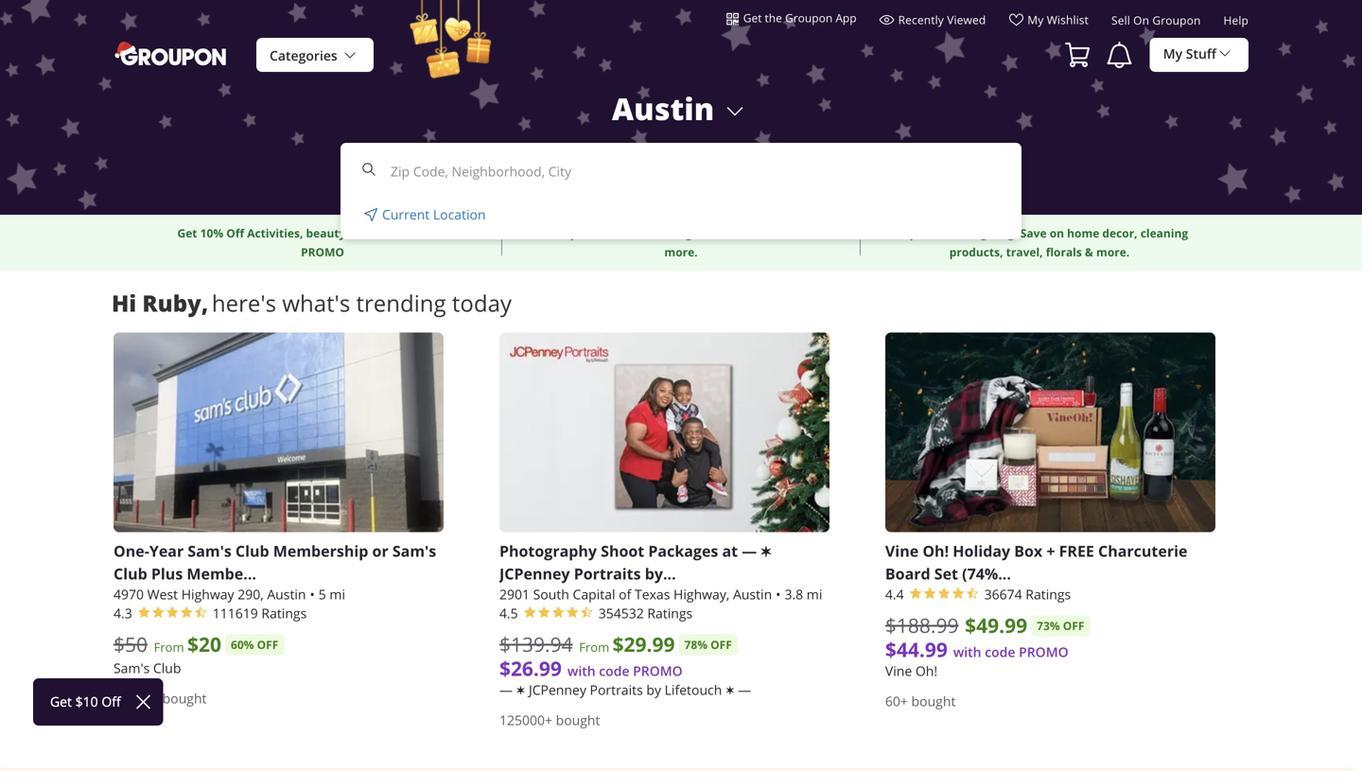 Task type: vqa. For each thing, say whether or not it's contained in the screenshot.
fourth heading
no



Task type: locate. For each thing, give the bounding box(es) containing it.
with down $49.99
[[954, 643, 982, 661]]

on inside sell on groupon link
[[1134, 13, 1150, 28]]

0 vertical spatial portraits
[[574, 563, 641, 584]]

mi inside photography shoot packages at — ✶ jcpenney portraits by... 2901 south capital of texas highway, austin • 3.8 mi
[[807, 586, 823, 603]]

1 horizontal spatial mi
[[807, 586, 823, 603]]

cleaning
[[1141, 225, 1189, 241]]

1 search groupon search field from the top
[[341, 88, 1034, 239]]

my inside button
[[1164, 45, 1183, 62]]

0 horizontal spatial save
[[640, 225, 666, 241]]

sam's up membe...
[[188, 541, 232, 562]]

• inside photography shoot packages at — ✶ jcpenney portraits by... 2901 south capital of texas highway, austin • 3.8 mi
[[776, 586, 781, 603]]

travel,
[[1007, 244, 1044, 260]]

club up membe...
[[236, 541, 269, 562]]

decor,
[[1103, 225, 1138, 241]]

and
[[352, 225, 374, 241]]

4.4
[[886, 586, 904, 603]]

oh! inside vine oh! holiday box + free charcuterie board set (74%...
[[923, 541, 949, 562]]

portraits for photography
[[574, 563, 641, 584]]

2 horizontal spatial on
[[1134, 13, 1150, 28]]

1 vertical spatial promo
[[1019, 643, 1069, 661]]

promo down 73%
[[1019, 643, 1069, 661]]

1 vertical spatial jcpenney
[[529, 681, 587, 699]]

shoot
[[601, 541, 645, 562]]

1 vertical spatial with
[[568, 662, 596, 680]]

— for $26.99
[[500, 681, 513, 699]]

here!
[[607, 225, 637, 241]]

get for get 10% off activities, beauty, and more. use code promo
[[177, 225, 197, 241]]

0 horizontal spatial promo
[[301, 244, 344, 260]]

1 save from the left
[[640, 225, 666, 241]]

on for holidays are here! save on gifts, activities, flowers & more.
[[669, 225, 683, 241]]

wishlist
[[1047, 12, 1089, 27]]

mi inside one-year sam's club membership or sam's club plus membe... 4970 west highway 290, austin • 5 mi
[[330, 586, 345, 603]]

vine inside vine oh! holiday box + free charcuterie board set (74%...
[[886, 541, 919, 562]]

activities,
[[717, 225, 772, 241]]

0 vertical spatial &
[[820, 225, 829, 241]]

get 10% off activities, beauty, and more. use code promo
[[177, 225, 468, 260]]

products,
[[950, 244, 1004, 260]]

0 horizontal spatial &
[[820, 225, 829, 241]]

from
[[154, 639, 184, 656], [579, 639, 610, 656]]

prep
[[891, 225, 918, 241]]

1 horizontal spatial save
[[1021, 225, 1047, 241]]

0 horizontal spatial mi
[[330, 586, 345, 603]]

get inside button
[[744, 10, 762, 26]]

ratings down texas
[[648, 605, 693, 622]]

portraits inside photography shoot packages at — ✶ jcpenney portraits by... 2901 south capital of texas highway, austin • 3.8 mi
[[574, 563, 641, 584]]

austin up austin search field
[[612, 88, 715, 129]]

portraits up capital
[[574, 563, 641, 584]]

1 horizontal spatial ratings
[[648, 605, 693, 622]]

bought right 60+
[[912, 693, 956, 710]]

mi
[[330, 586, 345, 603], [807, 586, 823, 603]]

1 horizontal spatial •
[[776, 586, 781, 603]]

0 horizontal spatial sam's
[[114, 659, 150, 677]]

0 horizontal spatial ratings
[[262, 605, 307, 622]]

austin left 3.8
[[733, 586, 772, 603]]

5
[[319, 586, 326, 603]]

2 vertical spatial promo
[[633, 662, 683, 680]]

2 horizontal spatial austin
[[733, 586, 772, 603]]

$26.99
[[500, 655, 562, 682]]

jcpenney inside $26.99 with code promo — ✶ jcpenney portraits by lifetouch ✶ —
[[529, 681, 587, 699]]

code
[[985, 643, 1016, 661], [599, 662, 630, 680]]

2 from from the left
[[579, 639, 610, 656]]

0 horizontal spatial with
[[568, 662, 596, 680]]

0 horizontal spatial more.
[[377, 225, 410, 241]]

1 horizontal spatial with
[[954, 643, 982, 661]]

0 vertical spatial get
[[744, 10, 762, 26]]

code inside $44.99 with code promo vine oh!
[[985, 643, 1016, 661]]

code for $26.99
[[599, 662, 630, 680]]

1 horizontal spatial my
[[1164, 45, 1183, 62]]

sam's down $50
[[114, 659, 150, 677]]

with for $44.99
[[954, 643, 982, 661]]

1 horizontal spatial from
[[579, 639, 610, 656]]

0 vertical spatial promo
[[301, 244, 344, 260]]

photography
[[500, 541, 597, 562]]

from left $20
[[154, 639, 184, 656]]

• left 3.8
[[776, 586, 781, 603]]

1 horizontal spatial off
[[711, 637, 732, 653]]

club up 4970
[[114, 563, 147, 584]]

with for $26.99
[[568, 662, 596, 680]]

1 vertical spatial portraits
[[590, 681, 643, 699]]

portraits inside $26.99 with code promo — ✶ jcpenney portraits by lifetouch ✶ —
[[590, 681, 643, 699]]

from down 354532
[[579, 639, 610, 656]]

with right $26.99
[[568, 662, 596, 680]]

4970
[[114, 586, 144, 603]]

code inside $26.99 with code promo — ✶ jcpenney portraits by lifetouch ✶ —
[[599, 662, 630, 680]]

more. inside holidays are here! save on gifts, activities, flowers & more.
[[665, 244, 698, 260]]

get inside "get 10% off activities, beauty, and more. use code promo"
[[177, 225, 197, 241]]

2 • from the left
[[776, 586, 781, 603]]

0 vertical spatial jcpenney
[[500, 563, 570, 584]]

my left stuff
[[1164, 45, 1183, 62]]

2 horizontal spatial sam's
[[393, 541, 437, 562]]

on inside prep for thanksgiving! save on home decor, cleaning products, travel, florals & more.
[[1050, 225, 1065, 241]]

ruby,
[[142, 288, 208, 318]]

my for my wishlist
[[1028, 12, 1044, 27]]

Austin search field
[[352, 150, 1011, 190]]

code for $44.99
[[985, 643, 1016, 661]]

1 vertical spatial get
[[177, 225, 197, 241]]

1 vertical spatial code
[[599, 662, 630, 680]]

groupon right the
[[786, 10, 833, 26]]

✶ for $26.99
[[516, 681, 526, 699]]

mi right 3.8
[[807, 586, 823, 603]]

more. down decor,
[[1097, 244, 1130, 260]]

save right here!
[[640, 225, 666, 241]]

at
[[723, 541, 738, 562]]

of
[[619, 586, 632, 603]]

2 vertical spatial club
[[153, 659, 181, 677]]

my wishlist link
[[1009, 12, 1089, 35]]

• left '5'
[[310, 586, 315, 603]]

portraits left by
[[590, 681, 643, 699]]

1 horizontal spatial groupon
[[1153, 13, 1202, 28]]

austin
[[612, 88, 715, 129], [267, 586, 306, 603], [733, 586, 772, 603]]

promo for $26.99
[[633, 662, 683, 680]]

off right 73%
[[1064, 618, 1085, 634]]

&
[[820, 225, 829, 241], [1086, 244, 1094, 260]]

groupon up my stuff
[[1153, 13, 1202, 28]]

— right at
[[742, 541, 757, 562]]

0 horizontal spatial from
[[154, 639, 184, 656]]

portraits
[[574, 563, 641, 584], [590, 681, 643, 699]]

1 vertical spatial oh!
[[916, 662, 938, 680]]

vine up board
[[886, 541, 919, 562]]

year
[[149, 541, 184, 562]]

2 horizontal spatial club
[[236, 541, 269, 562]]

2 horizontal spatial bought
[[912, 693, 956, 710]]

vine inside $44.99 with code promo vine oh!
[[886, 662, 913, 680]]

1 horizontal spatial code
[[985, 643, 1016, 661]]

✶ up 125000+
[[516, 681, 526, 699]]

1 horizontal spatial promo
[[633, 662, 683, 680]]

oh! up 60+ bought
[[916, 662, 938, 680]]

1 vertical spatial &
[[1086, 244, 1094, 260]]

$44.99 with code promo vine oh!
[[886, 636, 1069, 680]]

promo down beauty,
[[301, 244, 344, 260]]

1 horizontal spatial on
[[1050, 225, 1065, 241]]

bought
[[162, 690, 207, 707], [912, 693, 956, 710], [556, 712, 600, 729]]

2 mi from the left
[[807, 586, 823, 603]]

0 horizontal spatial on
[[669, 225, 683, 241]]

code down $49.99
[[985, 643, 1016, 661]]

promo inside $26.99 with code promo — ✶ jcpenney portraits by lifetouch ✶ —
[[633, 662, 683, 680]]

with inside $44.99 with code promo vine oh!
[[954, 643, 982, 661]]

south
[[533, 586, 570, 603]]

bought for $26.99
[[556, 712, 600, 729]]

0 horizontal spatial my
[[1028, 12, 1044, 27]]

•
[[310, 586, 315, 603], [776, 586, 781, 603]]

1 vine from the top
[[886, 541, 919, 562]]

save
[[640, 225, 666, 241], [1021, 225, 1047, 241]]

1 • from the left
[[310, 586, 315, 603]]

more. down current on the left
[[377, 225, 410, 241]]

oh! up set
[[923, 541, 949, 562]]

save up travel,
[[1021, 225, 1047, 241]]

jcpenney up 125000+ bought
[[529, 681, 587, 699]]

off right 60%
[[257, 637, 279, 653]]

portraits for $26.99
[[590, 681, 643, 699]]

— up 125000+
[[500, 681, 513, 699]]

help link
[[1224, 13, 1249, 35]]

board
[[886, 563, 931, 584]]

save inside holidays are here! save on gifts, activities, flowers & more.
[[640, 225, 666, 241]]

4.3
[[114, 605, 132, 622]]

bought down $50 from $20 60% off sam's club
[[162, 690, 207, 707]]

0 horizontal spatial ✶
[[516, 681, 526, 699]]

on for prep for thanksgiving! save on home decor, cleaning products, travel, florals & more.
[[1050, 225, 1065, 241]]

✶ inside photography shoot packages at — ✶ jcpenney portraits by... 2901 south capital of texas highway, austin • 3.8 mi
[[761, 541, 772, 562]]

& down home in the right top of the page
[[1086, 244, 1094, 260]]

2 save from the left
[[1021, 225, 1047, 241]]

1 horizontal spatial more.
[[665, 244, 698, 260]]

2 vine from the top
[[886, 662, 913, 680]]

125000+
[[500, 712, 553, 729]]

2 horizontal spatial off
[[1064, 618, 1085, 634]]

0 horizontal spatial groupon
[[786, 10, 833, 26]]

austin up 111619 ratings
[[267, 586, 306, 603]]

0 vertical spatial vine
[[886, 541, 919, 562]]

0 vertical spatial my
[[1028, 12, 1044, 27]]

on left gifts,
[[669, 225, 683, 241]]

oh!
[[923, 541, 949, 562], [916, 662, 938, 680]]

what's
[[282, 288, 350, 318]]

1 horizontal spatial austin
[[612, 88, 715, 129]]

bought right 125000+
[[556, 712, 600, 729]]

0 vertical spatial oh!
[[923, 541, 949, 562]]

on up the florals
[[1050, 225, 1065, 241]]

from inside from $29.99
[[579, 639, 610, 656]]

1 horizontal spatial &
[[1086, 244, 1094, 260]]

2 horizontal spatial ✶
[[761, 541, 772, 562]]

2 horizontal spatial more.
[[1097, 244, 1130, 260]]

Search Groupon search field
[[341, 88, 1034, 239], [341, 145, 1022, 185]]

save for travel,
[[1021, 225, 1047, 241]]

0 horizontal spatial get
[[177, 225, 197, 241]]

mi right '5'
[[330, 586, 345, 603]]

more. inside prep for thanksgiving! save on home decor, cleaning products, travel, florals & more.
[[1097, 244, 1130, 260]]

jcpenney down photography
[[500, 563, 570, 584]]

help
[[1224, 13, 1249, 28]]

1 horizontal spatial get
[[744, 10, 762, 26]]

charcuterie
[[1099, 541, 1188, 562]]

groupon image
[[114, 40, 230, 67]]

get left the
[[744, 10, 762, 26]]

with
[[954, 643, 982, 661], [568, 662, 596, 680]]

highway,
[[674, 586, 730, 603]]

on right sell
[[1134, 13, 1150, 28]]

club up 18080+ bought
[[153, 659, 181, 677]]

with inside $26.99 with code promo — ✶ jcpenney portraits by lifetouch ✶ —
[[568, 662, 596, 680]]

1 horizontal spatial bought
[[556, 712, 600, 729]]

0 horizontal spatial code
[[599, 662, 630, 680]]

& inside prep for thanksgiving! save on home decor, cleaning products, travel, florals & more.
[[1086, 244, 1094, 260]]

0 horizontal spatial •
[[310, 586, 315, 603]]

get
[[744, 10, 762, 26], [177, 225, 197, 241]]

my left the wishlist on the top of page
[[1028, 12, 1044, 27]]

sell on groupon
[[1112, 13, 1202, 28]]

austin inside photography shoot packages at — ✶ jcpenney portraits by... 2901 south capital of texas highway, austin • 3.8 mi
[[733, 586, 772, 603]]

0 horizontal spatial off
[[257, 637, 279, 653]]

more. down gifts,
[[665, 244, 698, 260]]

✶ right at
[[761, 541, 772, 562]]

groupon
[[786, 10, 833, 26], [1153, 13, 1202, 28]]

73%
[[1037, 618, 1061, 634]]

stuff
[[1187, 45, 1217, 62]]

1 mi from the left
[[330, 586, 345, 603]]

78%
[[685, 637, 708, 653]]

off right 78%
[[711, 637, 732, 653]]

promo inside $44.99 with code promo vine oh!
[[1019, 643, 1069, 661]]

on inside holidays are here! save on gifts, activities, flowers & more.
[[669, 225, 683, 241]]

oh! inside $44.99 with code promo vine oh!
[[916, 662, 938, 680]]

111619 ratings
[[213, 605, 307, 622]]

my stuff
[[1164, 45, 1217, 62]]

save for more.
[[640, 225, 666, 241]]

0 vertical spatial with
[[954, 643, 982, 661]]

search groupon search field containing austin
[[341, 88, 1034, 239]]

more.
[[377, 225, 410, 241], [665, 244, 698, 260], [1097, 244, 1130, 260]]

promo up by
[[633, 662, 683, 680]]

1 horizontal spatial club
[[153, 659, 181, 677]]

get the groupon app button
[[727, 9, 857, 27]]

ratings down 290,
[[262, 605, 307, 622]]

jcpenney inside photography shoot packages at — ✶ jcpenney portraits by... 2901 south capital of texas highway, austin • 3.8 mi
[[500, 563, 570, 584]]

✶ right lifetouch
[[726, 681, 735, 699]]

354532 ratings
[[599, 605, 693, 622]]

36674 ratings
[[985, 586, 1072, 603]]

membe...
[[187, 563, 256, 584]]

membership
[[273, 541, 369, 562]]

groupon inside button
[[786, 10, 833, 26]]

flowers
[[775, 225, 818, 241]]

ratings
[[1026, 586, 1072, 603], [262, 605, 307, 622], [648, 605, 693, 622]]

off
[[1064, 618, 1085, 634], [257, 637, 279, 653], [711, 637, 732, 653]]

2 horizontal spatial promo
[[1019, 643, 1069, 661]]

my stuff button
[[1151, 37, 1249, 72]]

& right flowers at top right
[[820, 225, 829, 241]]

1 vertical spatial my
[[1164, 45, 1183, 62]]

groupon for the
[[786, 10, 833, 26]]

0 horizontal spatial club
[[114, 563, 147, 584]]

texas
[[635, 586, 670, 603]]

sam's right or
[[393, 541, 437, 562]]

1 from from the left
[[154, 639, 184, 656]]

✶
[[761, 541, 772, 562], [516, 681, 526, 699], [726, 681, 735, 699]]

✶ for 2901 south capital of texas highway, austin
[[761, 541, 772, 562]]

save inside prep for thanksgiving! save on home decor, cleaning products, travel, florals & more.
[[1021, 225, 1047, 241]]

— right lifetouch
[[739, 681, 752, 699]]

0 vertical spatial code
[[985, 643, 1016, 661]]

$139.94
[[500, 631, 573, 658]]

ratings up 73%
[[1026, 586, 1072, 603]]

are
[[586, 225, 604, 241]]

one-
[[114, 541, 149, 562]]

vine up 60+
[[886, 662, 913, 680]]

sam's
[[188, 541, 232, 562], [393, 541, 437, 562], [114, 659, 150, 677]]

code down from $29.99
[[599, 662, 630, 680]]

1 vertical spatial vine
[[886, 662, 913, 680]]

jcpenney
[[500, 563, 570, 584], [529, 681, 587, 699]]

get the groupon app
[[744, 10, 857, 26]]

get left 10%
[[177, 225, 197, 241]]

0 horizontal spatial austin
[[267, 586, 306, 603]]

ratings for $139.94
[[648, 605, 693, 622]]

— inside photography shoot packages at — ✶ jcpenney portraits by... 2901 south capital of texas highway, austin • 3.8 mi
[[742, 541, 757, 562]]

3.8
[[785, 586, 804, 603]]

holidays
[[534, 225, 583, 241]]

notifications inbox image
[[1105, 40, 1135, 70]]



Task type: describe. For each thing, give the bounding box(es) containing it.
gifts,
[[686, 225, 714, 241]]

or
[[372, 541, 389, 562]]

app
[[836, 10, 857, 26]]

austin inside button
[[612, 88, 715, 129]]

by
[[647, 681, 662, 699]]

sell
[[1112, 13, 1131, 28]]

categories button
[[256, 38, 374, 73]]

sell on groupon link
[[1112, 13, 1202, 35]]

beauty,
[[306, 225, 349, 241]]

prep for thanksgiving! save on home decor, cleaning products, travel, florals & more. link
[[884, 224, 1196, 262]]

off for $26.99
[[711, 637, 732, 653]]

current
[[382, 206, 430, 223]]

(74%...
[[963, 563, 1012, 584]]

recently viewed link
[[880, 12, 987, 35]]

+
[[1047, 541, 1056, 562]]

recently
[[899, 12, 945, 27]]

west
[[147, 586, 178, 603]]

set
[[935, 563, 959, 584]]

0 horizontal spatial bought
[[162, 690, 207, 707]]

plus
[[151, 563, 183, 584]]

2 horizontal spatial ratings
[[1026, 586, 1072, 603]]

box
[[1015, 541, 1043, 562]]

photography shoot packages at — ✶ jcpenney portraits by... 2901 south capital of texas highway, austin • 3.8 mi
[[500, 541, 823, 603]]

jcpenney for 2901 south capital of texas highway, austin
[[500, 563, 570, 584]]

$50 from $20 60% off sam's club
[[114, 631, 279, 677]]

from inside $50 from $20 60% off sam's club
[[154, 639, 184, 656]]

recently viewed
[[899, 12, 987, 27]]

290,
[[238, 586, 264, 603]]

1 horizontal spatial ✶
[[726, 681, 735, 699]]

ratings for $50
[[262, 605, 307, 622]]

111619
[[213, 605, 258, 622]]

location
[[433, 206, 486, 223]]

60+
[[886, 693, 909, 710]]

thanksgiving!
[[940, 225, 1018, 241]]

holidays are here! save on gifts, activities, flowers & more. link
[[525, 224, 838, 262]]

1 vertical spatial club
[[114, 563, 147, 584]]

vine oh! holiday box + free charcuterie board set (74%...
[[886, 541, 1188, 584]]

packages
[[649, 541, 719, 562]]

the
[[765, 10, 783, 26]]

austin inside one-year sam's club membership or sam's club plus membe... 4970 west highway 290, austin • 5 mi
[[267, 586, 306, 603]]

florals
[[1047, 244, 1083, 260]]

• inside one-year sam's club membership or sam's club plus membe... 4970 west highway 290, austin • 5 mi
[[310, 586, 315, 603]]

home
[[1068, 225, 1100, 241]]

4.5
[[500, 605, 518, 622]]

holidays are here! save on gifts, activities, flowers & more.
[[534, 225, 829, 260]]

by...
[[645, 563, 676, 584]]

& inside holidays are here! save on gifts, activities, flowers & more.
[[820, 225, 829, 241]]

my wishlist
[[1028, 12, 1089, 27]]

354532
[[599, 605, 644, 622]]

promo for $44.99
[[1019, 643, 1069, 661]]

off
[[226, 225, 244, 241]]

categories
[[270, 47, 338, 64]]

prep for thanksgiving! save on home decor, cleaning products, travel, florals & more.
[[891, 225, 1189, 260]]

bought for $44.99
[[912, 693, 956, 710]]

trending
[[356, 288, 446, 318]]

holiday
[[953, 541, 1011, 562]]

my for my stuff
[[1164, 45, 1183, 62]]

get for get the groupon app
[[744, 10, 762, 26]]

jcpenney for $26.99
[[529, 681, 587, 699]]

promo inside "get 10% off activities, beauty, and more. use code promo"
[[301, 244, 344, 260]]

groupon for on
[[1153, 13, 1202, 28]]

$26.99 with code promo — ✶ jcpenney portraits by lifetouch ✶ —
[[500, 655, 752, 699]]

current location
[[382, 206, 486, 223]]

2901
[[500, 586, 530, 603]]

here's
[[212, 288, 276, 318]]

$20
[[187, 631, 221, 658]]

free
[[1060, 541, 1095, 562]]

activities,
[[247, 225, 303, 241]]

today
[[452, 288, 512, 318]]

10%
[[200, 225, 224, 241]]

$50
[[114, 631, 148, 658]]

60+ bought
[[886, 693, 956, 710]]

60%
[[231, 637, 254, 653]]

off inside $50 from $20 60% off sam's club
[[257, 637, 279, 653]]

for
[[921, 225, 937, 241]]

use
[[413, 225, 434, 241]]

viewed
[[948, 12, 987, 27]]

lifetouch
[[665, 681, 722, 699]]

hi
[[112, 288, 136, 318]]

18080+ bought
[[114, 690, 207, 707]]

off for $44.99
[[1064, 618, 1085, 634]]

more. inside "get 10% off activities, beauty, and more. use code promo"
[[377, 225, 410, 241]]

capital
[[573, 586, 616, 603]]

78% off
[[685, 637, 732, 653]]

sam's inside $50 from $20 60% off sam's club
[[114, 659, 150, 677]]

code
[[437, 225, 468, 241]]

highway
[[181, 586, 234, 603]]

1 horizontal spatial sam's
[[188, 541, 232, 562]]

$44.99
[[886, 636, 948, 663]]

— for 2901 south capital of texas highway, austin
[[742, 541, 757, 562]]

club inside $50 from $20 60% off sam's club
[[153, 659, 181, 677]]

2 search groupon search field from the top
[[341, 145, 1022, 185]]

0 vertical spatial club
[[236, 541, 269, 562]]

from $29.99
[[579, 631, 675, 658]]



